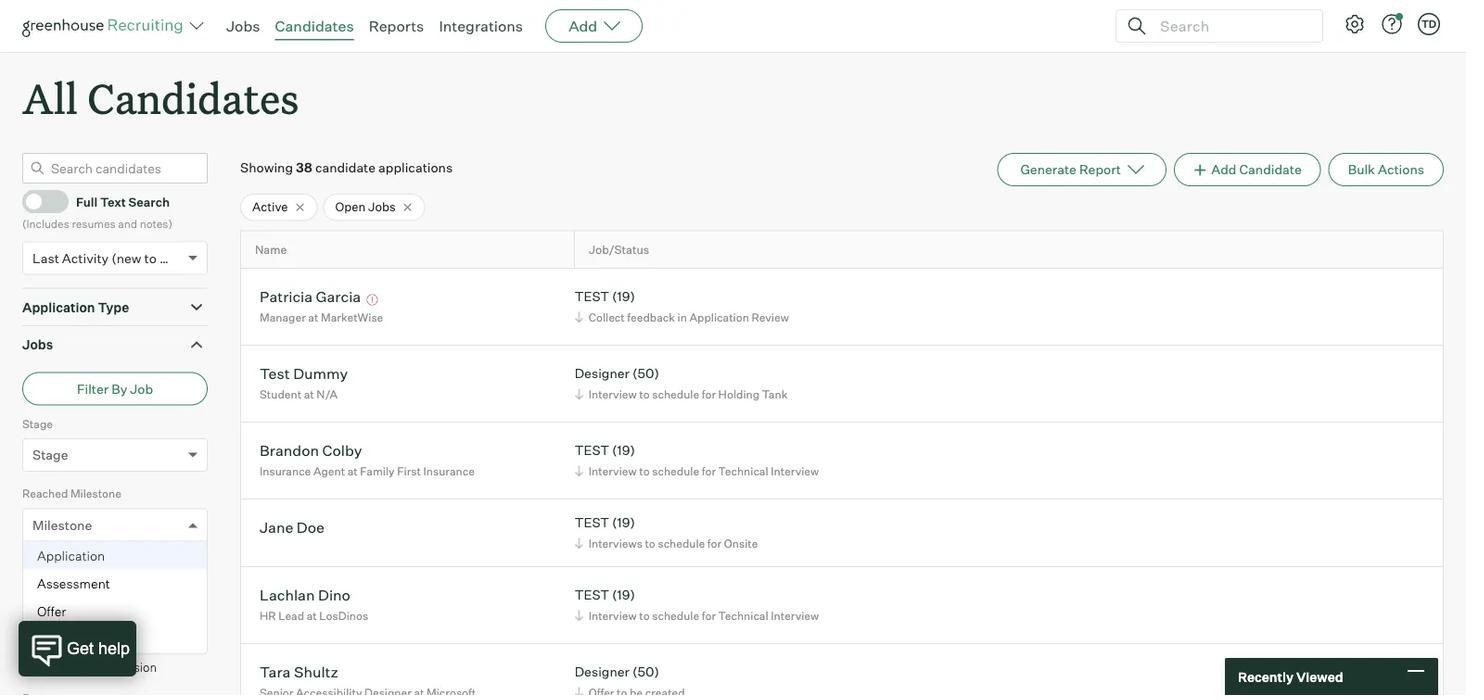 Task type: describe. For each thing, give the bounding box(es) containing it.
brandon
[[260, 441, 319, 460]]

first
[[397, 464, 421, 478]]

interview to schedule for holding tank link
[[572, 386, 792, 403]]

pending submission
[[45, 661, 157, 675]]

Search text field
[[1156, 13, 1306, 39]]

interview for brandon colby
[[589, 464, 637, 478]]

jane doe
[[260, 518, 325, 537]]

at inside test dummy student at n/a
[[304, 387, 314, 401]]

for for dino
[[702, 609, 716, 623]]

interviews to schedule for onsite link
[[572, 535, 763, 552]]

greenhouse recruiting image
[[22, 15, 189, 37]]

recently viewed
[[1238, 669, 1344, 685]]

1 vertical spatial stage
[[32, 447, 68, 463]]

lachlan dino link
[[260, 586, 351, 607]]

schedule inside test (19) interviews to schedule for onsite
[[658, 537, 705, 551]]

1 vertical spatial submitted
[[88, 587, 152, 604]]

2 horizontal spatial jobs
[[368, 200, 396, 214]]

n/a
[[317, 387, 338, 401]]

bulk
[[1348, 162, 1375, 178]]

at down patricia garcia "link"
[[308, 310, 319, 324]]

agent
[[313, 464, 345, 478]]

be
[[62, 628, 76, 643]]

patricia
[[260, 287, 313, 306]]

face to face option
[[23, 626, 207, 654]]

0 horizontal spatial to
[[45, 628, 60, 643]]

generate
[[1021, 162, 1077, 178]]

recently
[[1238, 669, 1294, 685]]

bulk actions link
[[1329, 153, 1444, 187]]

0 vertical spatial candidates
[[275, 17, 354, 35]]

reached milestone
[[22, 487, 121, 501]]

test
[[260, 364, 290, 383]]

test (19) interview to schedule for technical interview for colby
[[575, 443, 819, 478]]

bulk actions
[[1348, 162, 1425, 178]]

reports
[[369, 17, 424, 35]]

1 vertical spatial job
[[22, 557, 42, 571]]

filter by job
[[77, 381, 153, 397]]

assessment option
[[23, 570, 207, 598]]

designer for designer (50) interview to schedule for holding tank
[[575, 366, 630, 382]]

collect feedback in application review link
[[572, 309, 794, 326]]

test for manager at marketwise
[[575, 289, 609, 305]]

(19) for insurance agent at family first insurance
[[612, 443, 635, 459]]

full text search (includes resumes and notes)
[[22, 194, 172, 231]]

2 vertical spatial job
[[32, 587, 55, 604]]

jane doe link
[[260, 518, 325, 539]]

0 vertical spatial submitted
[[70, 557, 125, 571]]

0 horizontal spatial jobs
[[22, 337, 53, 353]]

integrations
[[439, 17, 523, 35]]

configure image
[[1344, 13, 1366, 35]]

for inside test (19) interviews to schedule for onsite
[[708, 537, 722, 551]]

test for hr lead at losdinos
[[575, 587, 609, 603]]

test for insurance agent at family first insurance
[[575, 443, 609, 459]]

list box inside reached milestone element
[[23, 542, 207, 654]]

doe
[[297, 518, 325, 537]]

1 vertical spatial post
[[58, 587, 85, 604]]

marketwise
[[321, 310, 383, 324]]

at inside brandon colby insurance agent at family first insurance
[[347, 464, 358, 478]]

patricia garcia
[[260, 287, 361, 306]]

test inside test (19) interviews to schedule for onsite
[[575, 515, 609, 531]]

designer (50)
[[575, 664, 659, 680]]

lachlan
[[260, 586, 315, 604]]

full
[[76, 194, 98, 209]]

add for add candidate
[[1212, 162, 1237, 178]]

td button
[[1418, 13, 1440, 35]]

lachlan dino hr lead at losdinos
[[260, 586, 368, 623]]

active
[[252, 200, 288, 214]]

1 vertical spatial milestone
[[32, 517, 92, 533]]

report
[[1080, 162, 1121, 178]]

schedule for dino
[[652, 609, 699, 623]]

test (19) interview to schedule for technical interview for dino
[[575, 587, 819, 623]]

brandon colby insurance agent at family first insurance
[[260, 441, 475, 478]]

td
[[1422, 18, 1437, 30]]

1 vertical spatial job post submitted
[[32, 587, 152, 604]]

tara
[[260, 663, 291, 681]]

offer option
[[23, 598, 207, 626]]

test (19) collect feedback in application review
[[575, 289, 789, 324]]

reached
[[22, 487, 68, 501]]

hr
[[260, 609, 276, 623]]

(new
[[111, 250, 142, 266]]

collect
[[589, 310, 625, 324]]

face to face
[[37, 631, 115, 648]]

patricia garcia link
[[260, 287, 361, 309]]

1 horizontal spatial jobs
[[226, 17, 260, 35]]

resumes
[[72, 217, 116, 231]]

open jobs
[[335, 200, 396, 214]]

garcia
[[316, 287, 361, 306]]

add for add
[[569, 17, 597, 35]]

jane
[[260, 518, 293, 537]]

name
[[255, 243, 287, 257]]

interview to schedule for technical interview link for dino
[[572, 607, 824, 625]]

search
[[129, 194, 170, 209]]

filter
[[77, 381, 109, 397]]

last activity (new to old) option
[[32, 250, 184, 266]]

in
[[678, 310, 687, 324]]

add candidate
[[1212, 162, 1302, 178]]

all candidates
[[22, 70, 299, 125]]

and
[[118, 217, 137, 231]]

test (19) interviews to schedule for onsite
[[575, 515, 758, 551]]

for for dummy
[[702, 387, 716, 401]]

interview to schedule for technical interview link for colby
[[572, 463, 824, 480]]

applications
[[379, 160, 453, 176]]

technical for lachlan dino
[[718, 609, 769, 623]]

add button
[[545, 9, 643, 43]]

to inside test (19) interviews to schedule for onsite
[[645, 537, 656, 551]]

to left old) at left
[[144, 250, 157, 266]]

candidate reports are now available! apply filters and select "view in app" element
[[997, 153, 1167, 187]]



Task type: vqa. For each thing, say whether or not it's contained in the screenshot.
Overview link
no



Task type: locate. For each thing, give the bounding box(es) containing it.
1 (50) from the top
[[633, 366, 659, 382]]

schedule inside designer (50) interview to schedule for holding tank
[[652, 387, 699, 401]]

submission
[[94, 661, 157, 675]]

shultz
[[294, 663, 338, 681]]

patricia garcia has been in application review for more than 5 days image
[[364, 295, 381, 306]]

1 test (19) interview to schedule for technical interview from the top
[[575, 443, 819, 478]]

1 horizontal spatial insurance
[[423, 464, 475, 478]]

lead
[[278, 609, 304, 623]]

assessment
[[37, 576, 110, 592]]

text
[[100, 194, 126, 209]]

job post submitted
[[22, 557, 125, 571], [32, 587, 152, 604]]

feedback
[[627, 310, 675, 324]]

stage
[[22, 417, 53, 431], [32, 447, 68, 463]]

2 insurance from the left
[[423, 464, 475, 478]]

for down interviews to schedule for onsite 'link'
[[702, 609, 716, 623]]

1 vertical spatial interview to schedule for technical interview link
[[572, 607, 824, 625]]

insurance
[[260, 464, 311, 478], [423, 464, 475, 478]]

for for colby
[[702, 464, 716, 478]]

dino
[[318, 586, 351, 604]]

reports link
[[369, 17, 424, 35]]

(19) up interviews
[[612, 515, 635, 531]]

test (19) interview to schedule for technical interview down interviews to schedule for onsite 'link'
[[575, 587, 819, 623]]

candidates link
[[275, 17, 354, 35]]

milestone
[[70, 487, 121, 501], [32, 517, 92, 533]]

designer for designer (50)
[[575, 664, 630, 680]]

at inside lachlan dino hr lead at losdinos
[[307, 609, 317, 623]]

pending
[[45, 661, 91, 675]]

for up test (19) interviews to schedule for onsite
[[702, 464, 716, 478]]

by
[[112, 381, 127, 397]]

application inside test (19) collect feedback in application review
[[690, 310, 749, 324]]

jobs link
[[226, 17, 260, 35]]

for
[[702, 387, 716, 401], [702, 464, 716, 478], [708, 537, 722, 551], [702, 609, 716, 623]]

(50) for designer (50)
[[633, 664, 659, 680]]

schedule left holding
[[652, 387, 699, 401]]

1 (19) from the top
[[612, 289, 635, 305]]

1 technical from the top
[[718, 464, 769, 478]]

to for lachlan dino
[[639, 609, 650, 623]]

(19) for manager at marketwise
[[612, 289, 635, 305]]

to down feedback at left
[[639, 387, 650, 401]]

0 horizontal spatial insurance
[[260, 464, 311, 478]]

checkmark image
[[31, 194, 45, 207]]

dummy
[[293, 364, 348, 383]]

td button
[[1414, 9, 1444, 39]]

none field inside reached milestone element
[[23, 510, 42, 541]]

interview for test dummy
[[589, 387, 637, 401]]

to for test dummy
[[639, 387, 650, 401]]

interview to schedule for technical interview link down interviews to schedule for onsite 'link'
[[572, 607, 824, 625]]

losdinos
[[319, 609, 368, 623]]

0 vertical spatial jobs
[[226, 17, 260, 35]]

face down offer at the bottom of page
[[37, 631, 66, 648]]

application inside 'option'
[[37, 548, 105, 564]]

application
[[22, 299, 95, 316], [690, 310, 749, 324], [37, 548, 105, 564]]

job post submitted element
[[22, 555, 208, 625]]

2 (50) from the top
[[633, 664, 659, 680]]

generate report
[[1021, 162, 1121, 178]]

0 vertical spatial job post submitted
[[22, 557, 125, 571]]

0 vertical spatial (50)
[[633, 366, 659, 382]]

To be sent checkbox
[[26, 628, 38, 640]]

face up pending submission
[[86, 631, 115, 648]]

interview
[[589, 387, 637, 401], [589, 464, 637, 478], [771, 464, 819, 478], [589, 609, 637, 623], [771, 609, 819, 623]]

3 test from the top
[[575, 515, 609, 531]]

jobs left candidates link
[[226, 17, 260, 35]]

0 vertical spatial job
[[130, 381, 153, 397]]

1 insurance from the left
[[260, 464, 311, 478]]

0 vertical spatial test (19) interview to schedule for technical interview
[[575, 443, 819, 478]]

technical
[[718, 464, 769, 478], [718, 609, 769, 623]]

insurance down the brandon
[[260, 464, 311, 478]]

post up to be sent
[[58, 587, 85, 604]]

showing 38 candidate applications
[[240, 160, 453, 176]]

(19) for hr lead at losdinos
[[612, 587, 635, 603]]

(19) inside test (19) interviews to schedule for onsite
[[612, 515, 635, 531]]

schedule up test (19) interviews to schedule for onsite
[[652, 464, 699, 478]]

job up assessment
[[22, 557, 42, 571]]

(19) down interviews
[[612, 587, 635, 603]]

activity
[[62, 250, 109, 266]]

showing
[[240, 160, 293, 176]]

offer
[[37, 604, 66, 620]]

milestone down "stage" element
[[70, 487, 121, 501]]

holding
[[718, 387, 760, 401]]

last
[[32, 250, 59, 266]]

None field
[[23, 510, 42, 541]]

1 vertical spatial add
[[1212, 162, 1237, 178]]

Pending submission checkbox
[[26, 661, 38, 673]]

2 technical from the top
[[718, 609, 769, 623]]

1 interview to schedule for technical interview link from the top
[[572, 463, 824, 480]]

schedule
[[652, 387, 699, 401], [652, 464, 699, 478], [658, 537, 705, 551], [652, 609, 699, 623]]

stage element
[[22, 415, 208, 485]]

0 vertical spatial stage
[[22, 417, 53, 431]]

1 vertical spatial test (19) interview to schedule for technical interview
[[575, 587, 819, 623]]

0 vertical spatial designer
[[575, 366, 630, 382]]

designer
[[575, 366, 630, 382], [575, 664, 630, 680]]

candidates down the jobs link
[[87, 70, 299, 125]]

schedule down interviews to schedule for onsite 'link'
[[652, 609, 699, 623]]

to up designer (50)
[[639, 609, 650, 623]]

1 horizontal spatial add
[[1212, 162, 1237, 178]]

notes)
[[140, 217, 172, 231]]

2 test (19) interview to schedule for technical interview from the top
[[575, 587, 819, 623]]

at left n/a
[[304, 387, 314, 401]]

insurance right the 'first'
[[423, 464, 475, 478]]

interview to schedule for technical interview link
[[572, 463, 824, 480], [572, 607, 824, 625]]

1 horizontal spatial face
[[86, 631, 115, 648]]

integrations link
[[439, 17, 523, 35]]

designer inside designer (50) interview to schedule for holding tank
[[575, 366, 630, 382]]

application down last
[[22, 299, 95, 316]]

2 (19) from the top
[[612, 443, 635, 459]]

type
[[98, 299, 129, 316]]

interview to schedule for technical interview link up test (19) interviews to schedule for onsite
[[572, 463, 824, 480]]

to inside face to face option
[[68, 631, 84, 648]]

1 test from the top
[[575, 289, 609, 305]]

38
[[296, 160, 312, 176]]

candidate
[[315, 160, 376, 176]]

2 vertical spatial jobs
[[22, 337, 53, 353]]

post
[[44, 557, 68, 571], [58, 587, 85, 604]]

job inside button
[[130, 381, 153, 397]]

to
[[45, 628, 60, 643], [68, 631, 84, 648]]

1 face from the left
[[37, 631, 66, 648]]

0 vertical spatial add
[[569, 17, 597, 35]]

1 vertical spatial technical
[[718, 609, 769, 623]]

at
[[308, 310, 319, 324], [304, 387, 314, 401], [347, 464, 358, 478], [307, 609, 317, 623]]

4 test from the top
[[575, 587, 609, 603]]

4 (19) from the top
[[612, 587, 635, 603]]

test inside test (19) collect feedback in application review
[[575, 289, 609, 305]]

technical for brandon colby
[[718, 464, 769, 478]]

to
[[144, 250, 157, 266], [639, 387, 650, 401], [639, 464, 650, 478], [645, 537, 656, 551], [639, 609, 650, 623]]

at right lead
[[307, 609, 317, 623]]

application option
[[23, 542, 207, 570]]

jobs down 'application type'
[[22, 337, 53, 353]]

interview inside designer (50) interview to schedule for holding tank
[[589, 387, 637, 401]]

review
[[752, 310, 789, 324]]

to inside designer (50) interview to schedule for holding tank
[[639, 387, 650, 401]]

to up test (19) interviews to schedule for onsite
[[639, 464, 650, 478]]

3 (19) from the top
[[612, 515, 635, 531]]

student
[[260, 387, 301, 401]]

family
[[360, 464, 395, 478]]

0 vertical spatial interview to schedule for technical interview link
[[572, 463, 824, 480]]

application up assessment
[[37, 548, 105, 564]]

job right by
[[130, 381, 153, 397]]

schedule left "onsite"
[[658, 537, 705, 551]]

tank
[[762, 387, 788, 401]]

(19) up 'collect'
[[612, 289, 635, 305]]

job up to be sent option
[[32, 587, 55, 604]]

sent
[[79, 628, 103, 643]]

list box
[[23, 542, 207, 654]]

0 vertical spatial technical
[[718, 464, 769, 478]]

1 horizontal spatial to
[[68, 631, 84, 648]]

technical down "onsite"
[[718, 609, 769, 623]]

1 designer from the top
[[575, 366, 630, 382]]

to up pending
[[68, 631, 84, 648]]

interviews
[[589, 537, 643, 551]]

(50) for designer (50) interview to schedule for holding tank
[[633, 366, 659, 382]]

all
[[22, 70, 78, 125]]

submitted down application 'option'
[[88, 587, 152, 604]]

actions
[[1378, 162, 1425, 178]]

designer (50) interview to schedule for holding tank
[[575, 366, 788, 401]]

(19) down interview to schedule for holding tank link
[[612, 443, 635, 459]]

(50) inside designer (50) interview to schedule for holding tank
[[633, 366, 659, 382]]

open
[[335, 200, 366, 214]]

1 vertical spatial designer
[[575, 664, 630, 680]]

application type
[[22, 299, 129, 316]]

face
[[37, 631, 66, 648], [86, 631, 115, 648]]

to be sent
[[45, 628, 103, 643]]

manager
[[260, 310, 306, 324]]

add inside "popup button"
[[569, 17, 597, 35]]

2 test from the top
[[575, 443, 609, 459]]

2 interview to schedule for technical interview link from the top
[[572, 607, 824, 625]]

filter by job button
[[22, 373, 208, 406]]

for inside designer (50) interview to schedule for holding tank
[[702, 387, 716, 401]]

manager at marketwise
[[260, 310, 383, 324]]

last activity (new to old)
[[32, 250, 184, 266]]

for left "onsite"
[[708, 537, 722, 551]]

0 horizontal spatial add
[[569, 17, 597, 35]]

0 vertical spatial post
[[44, 557, 68, 571]]

test (19) interview to schedule for technical interview down interview to schedule for holding tank link
[[575, 443, 819, 478]]

candidates
[[275, 17, 354, 35], [87, 70, 299, 125]]

add candidate link
[[1174, 153, 1321, 187]]

reached milestone element
[[22, 485, 208, 655]]

candidate
[[1240, 162, 1302, 178]]

for left holding
[[702, 387, 716, 401]]

Search candidates field
[[22, 153, 208, 184]]

milestone down reached milestone
[[32, 517, 92, 533]]

0 vertical spatial milestone
[[70, 487, 121, 501]]

interview for lachlan dino
[[589, 609, 637, 623]]

0 horizontal spatial face
[[37, 631, 66, 648]]

viewed
[[1297, 669, 1344, 685]]

schedule for colby
[[652, 464, 699, 478]]

1 vertical spatial jobs
[[368, 200, 396, 214]]

technical up "onsite"
[[718, 464, 769, 478]]

to right interviews
[[645, 537, 656, 551]]

to left be
[[45, 628, 60, 643]]

candidates right the jobs link
[[275, 17, 354, 35]]

job/status
[[589, 243, 649, 257]]

tara shultz link
[[260, 663, 338, 684]]

2 face from the left
[[86, 631, 115, 648]]

to for brandon colby
[[639, 464, 650, 478]]

submitted up assessment
[[70, 557, 125, 571]]

at down colby
[[347, 464, 358, 478]]

application for application type
[[22, 299, 95, 316]]

1 vertical spatial (50)
[[633, 664, 659, 680]]

2 designer from the top
[[575, 664, 630, 680]]

application for application 'option'
[[37, 548, 105, 564]]

jobs right open
[[368, 200, 396, 214]]

(19) inside test (19) collect feedback in application review
[[612, 289, 635, 305]]

generate report button
[[997, 153, 1167, 187]]

schedule for dummy
[[652, 387, 699, 401]]

submitted
[[70, 557, 125, 571], [88, 587, 152, 604]]

list box containing application
[[23, 542, 207, 654]]

jobs
[[226, 17, 260, 35], [368, 200, 396, 214], [22, 337, 53, 353]]

1 vertical spatial candidates
[[87, 70, 299, 125]]

brandon colby link
[[260, 441, 362, 463]]

application right in
[[690, 310, 749, 324]]

post up assessment
[[44, 557, 68, 571]]

old)
[[159, 250, 184, 266]]



